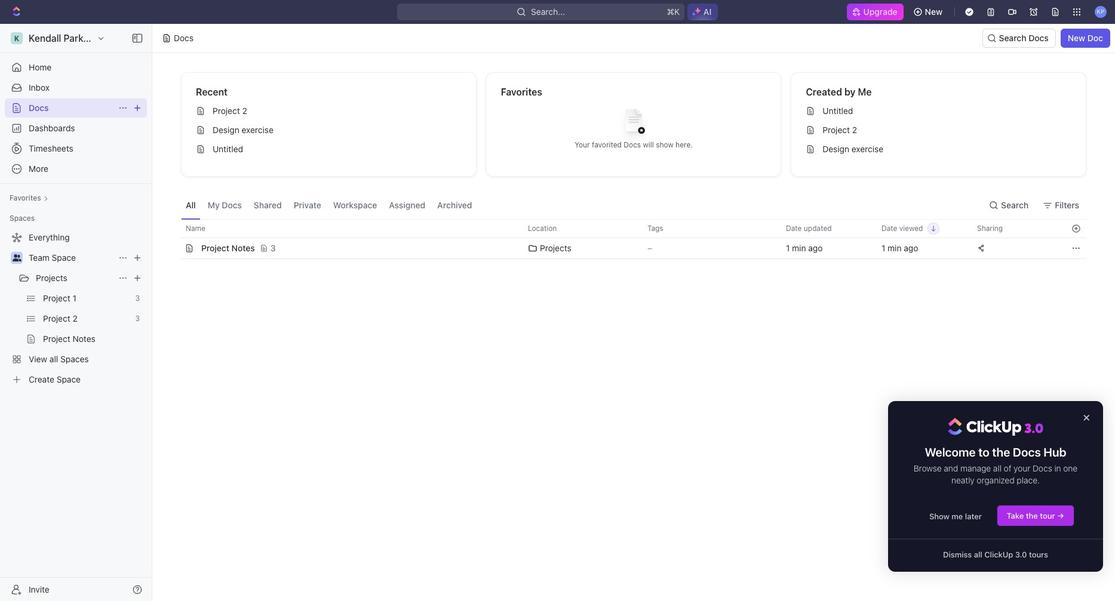 Task type: describe. For each thing, give the bounding box(es) containing it.
dashboards
[[29, 123, 75, 133]]

neatly
[[952, 476, 975, 486]]

tags
[[648, 224, 664, 233]]

more
[[29, 164, 48, 174]]

3.0
[[1016, 550, 1027, 560]]

private
[[294, 200, 321, 210]]

sharing
[[977, 224, 1003, 233]]

design exercise for left design exercise link
[[213, 125, 274, 135]]

project notes inside tree
[[43, 334, 95, 344]]

view
[[29, 354, 47, 364]]

shared button
[[249, 191, 287, 219]]

projects inside row
[[540, 243, 572, 253]]

tours
[[1029, 550, 1049, 560]]

my
[[208, 200, 220, 210]]

3 for project 1
[[135, 294, 140, 303]]

project 2 inside tree
[[43, 314, 78, 324]]

favorited
[[592, 140, 622, 149]]

take the tour → button
[[997, 505, 1075, 527]]

2 horizontal spatial 1
[[882, 243, 886, 253]]

0 vertical spatial spaces
[[10, 214, 35, 223]]

manage
[[961, 464, 991, 474]]

1 1 min ago from the left
[[786, 243, 823, 253]]

archived
[[437, 200, 472, 210]]

project inside row
[[201, 243, 229, 253]]

no favorited docs image
[[610, 99, 658, 147]]

date viewed button
[[875, 219, 947, 238]]

0 vertical spatial notes
[[232, 243, 255, 253]]

2 for project 2 "link" to the middle
[[242, 106, 247, 116]]

project notes inside row
[[201, 243, 255, 253]]

ai
[[704, 7, 712, 17]]

0 vertical spatial project 2
[[213, 106, 247, 116]]

archived button
[[433, 191, 477, 219]]

hub
[[1044, 446, 1067, 459]]

project 1 link
[[43, 289, 131, 308]]

view all spaces
[[29, 354, 89, 364]]

dismiss all clickup 3.0 tours button
[[934, 545, 1058, 565]]

project 1
[[43, 293, 76, 304]]

project inside project 1 link
[[43, 293, 70, 304]]

→
[[1058, 511, 1065, 521]]

space for create space
[[57, 375, 81, 385]]

everything link
[[5, 228, 145, 247]]

0 vertical spatial untitled
[[823, 106, 853, 116]]

take the tour →
[[1007, 511, 1065, 521]]

place.
[[1017, 476, 1040, 486]]

dashboards link
[[5, 119, 147, 138]]

welcome
[[925, 446, 976, 459]]

filters button
[[1038, 196, 1087, 215]]

will
[[643, 140, 654, 149]]

search...
[[531, 7, 565, 17]]

kendall
[[29, 33, 61, 44]]

project notes link
[[43, 330, 145, 349]]

project inside project notes link
[[43, 334, 70, 344]]

the inside button
[[1026, 511, 1038, 521]]

new doc
[[1068, 33, 1104, 43]]

favorites button
[[5, 191, 53, 206]]

created by me
[[806, 87, 872, 97]]

date updated button
[[779, 219, 839, 238]]

home link
[[5, 58, 147, 77]]

browse
[[914, 464, 942, 474]]

take
[[1007, 511, 1024, 521]]

kp
[[1097, 8, 1105, 15]]

of
[[1004, 464, 1012, 474]]

new doc button
[[1061, 29, 1111, 48]]

show
[[656, 140, 674, 149]]

home
[[29, 62, 52, 72]]

to
[[979, 446, 990, 459]]

viewed
[[900, 224, 923, 233]]

×
[[1083, 410, 1090, 424]]

parks's
[[64, 33, 96, 44]]

in
[[1055, 464, 1061, 474]]

create
[[29, 375, 54, 385]]

k
[[14, 34, 19, 43]]

show me later
[[930, 512, 982, 521]]

docs link
[[5, 99, 147, 118]]

filters
[[1055, 200, 1080, 210]]

1 inside project 1 link
[[73, 293, 76, 304]]

tree inside "sidebar" navigation
[[5, 228, 147, 390]]

3 inside row
[[270, 243, 276, 253]]

everything
[[29, 232, 70, 243]]

3 for project 2
[[135, 314, 140, 323]]

2 horizontal spatial project 2 link
[[801, 121, 1081, 140]]

one
[[1064, 464, 1078, 474]]

exercise for design exercise link to the right
[[852, 144, 884, 154]]

× button
[[1083, 410, 1090, 424]]

0 vertical spatial untitled link
[[801, 102, 1081, 121]]

tour
[[1040, 511, 1055, 521]]

me
[[952, 512, 963, 521]]

new for new
[[925, 7, 943, 17]]

created
[[806, 87, 842, 97]]

shared
[[254, 200, 282, 210]]

team
[[29, 253, 49, 263]]

filters button
[[1038, 196, 1087, 215]]

⌘k
[[667, 7, 680, 17]]

date updated
[[786, 224, 832, 233]]

create space link
[[5, 370, 145, 390]]

dismiss
[[943, 550, 972, 560]]

1 horizontal spatial 1
[[786, 243, 790, 253]]

date viewed
[[882, 224, 923, 233]]

space for team space
[[52, 253, 76, 263]]

your
[[1014, 464, 1031, 474]]



Task type: vqa. For each thing, say whether or not it's contained in the screenshot.
take the tour →
yes



Task type: locate. For each thing, give the bounding box(es) containing it.
project notes up the view all spaces link
[[43, 334, 95, 344]]

0 vertical spatial favorites
[[501, 87, 542, 97]]

1 horizontal spatial project 2
[[213, 106, 247, 116]]

1 horizontal spatial 2
[[242, 106, 247, 116]]

your
[[575, 140, 590, 149]]

timesheets
[[29, 143, 73, 154]]

project down recent
[[213, 106, 240, 116]]

timesheets link
[[5, 139, 147, 158]]

tab list
[[181, 191, 477, 219]]

2 vertical spatial project 2
[[43, 314, 78, 324]]

1 vertical spatial untitled
[[213, 144, 243, 154]]

date for date viewed
[[882, 224, 898, 233]]

2 for right project 2 "link"
[[852, 125, 857, 135]]

new left doc
[[1068, 33, 1086, 43]]

0 horizontal spatial design exercise
[[213, 125, 274, 135]]

1 horizontal spatial project notes
[[201, 243, 255, 253]]

design exercise link
[[191, 121, 471, 140], [801, 140, 1081, 159]]

clickup
[[985, 550, 1014, 560]]

2 row from the top
[[168, 238, 1087, 259]]

assigned button
[[384, 191, 430, 219]]

1 horizontal spatial design exercise
[[823, 144, 884, 154]]

date
[[786, 224, 802, 233], [882, 224, 898, 233]]

0 horizontal spatial favorites
[[10, 194, 41, 203]]

0 horizontal spatial the
[[993, 446, 1010, 459]]

more button
[[5, 160, 147, 179]]

1 horizontal spatial workspace
[[333, 200, 377, 210]]

min
[[792, 243, 806, 253], [888, 243, 902, 253]]

0 horizontal spatial spaces
[[10, 214, 35, 223]]

3 down shared button
[[270, 243, 276, 253]]

date for date updated
[[786, 224, 802, 233]]

here.
[[676, 140, 693, 149]]

1 vertical spatial all
[[994, 464, 1002, 474]]

0 vertical spatial exercise
[[242, 125, 274, 135]]

projects down team space
[[36, 273, 67, 283]]

workspace inside "sidebar" navigation
[[98, 33, 148, 44]]

me
[[858, 87, 872, 97]]

all
[[186, 200, 196, 210]]

project down projects link
[[43, 293, 70, 304]]

design down recent
[[213, 125, 239, 135]]

1 vertical spatial workspace
[[333, 200, 377, 210]]

the inside welcome to the docs hub browse and manage all of your docs in one neatly organized place.
[[993, 446, 1010, 459]]

spaces up create space link
[[60, 354, 89, 364]]

ago down date viewed button
[[904, 243, 919, 253]]

workspace right private on the top of page
[[333, 200, 377, 210]]

search
[[999, 33, 1027, 43], [1001, 200, 1029, 210]]

project 2 down recent
[[213, 106, 247, 116]]

0 vertical spatial new
[[925, 7, 943, 17]]

notes inside "sidebar" navigation
[[73, 334, 95, 344]]

upgrade
[[864, 7, 898, 17]]

2 1 min ago from the left
[[882, 243, 919, 253]]

0 horizontal spatial untitled
[[213, 144, 243, 154]]

doc
[[1088, 33, 1104, 43]]

1 vertical spatial favorites
[[10, 194, 41, 203]]

1 date from the left
[[786, 224, 802, 233]]

ai button
[[688, 4, 718, 20]]

projects inside "sidebar" navigation
[[36, 273, 67, 283]]

1 horizontal spatial all
[[974, 550, 983, 560]]

1 vertical spatial search
[[1001, 200, 1029, 210]]

workspace right parks's
[[98, 33, 148, 44]]

0 horizontal spatial design
[[213, 125, 239, 135]]

search inside button
[[1001, 200, 1029, 210]]

0 horizontal spatial notes
[[73, 334, 95, 344]]

3 up project notes link on the left bottom of the page
[[135, 314, 140, 323]]

design exercise for design exercise link to the right
[[823, 144, 884, 154]]

0 vertical spatial all
[[50, 354, 58, 364]]

0 horizontal spatial projects
[[36, 273, 67, 283]]

2 vertical spatial 3
[[135, 314, 140, 323]]

later
[[965, 512, 982, 521]]

recent
[[196, 87, 228, 97]]

all right view
[[50, 354, 58, 364]]

docs inside "sidebar" navigation
[[29, 103, 49, 113]]

workspace inside button
[[333, 200, 377, 210]]

1 horizontal spatial notes
[[232, 243, 255, 253]]

private button
[[289, 191, 326, 219]]

invite
[[29, 585, 49, 595]]

1 vertical spatial design
[[823, 144, 850, 154]]

0 horizontal spatial 2
[[73, 314, 78, 324]]

projects down location
[[540, 243, 572, 253]]

–
[[648, 243, 652, 253]]

0 horizontal spatial untitled link
[[191, 140, 471, 159]]

1 min ago down date viewed
[[882, 243, 919, 253]]

the left tour
[[1026, 511, 1038, 521]]

all for spaces
[[50, 354, 58, 364]]

tab list containing all
[[181, 191, 477, 219]]

2 min from the left
[[888, 243, 902, 253]]

untitled up my docs
[[213, 144, 243, 154]]

new inside "button"
[[925, 7, 943, 17]]

team space link
[[29, 249, 114, 268]]

0 horizontal spatial date
[[786, 224, 802, 233]]

new right upgrade
[[925, 7, 943, 17]]

1 vertical spatial space
[[57, 375, 81, 385]]

design exercise down 'by'
[[823, 144, 884, 154]]

project down created by me
[[823, 125, 850, 135]]

row down tags
[[168, 238, 1087, 259]]

spaces inside the view all spaces link
[[60, 354, 89, 364]]

0 horizontal spatial all
[[50, 354, 58, 364]]

space down 'everything' link
[[52, 253, 76, 263]]

project down the project 1
[[43, 314, 70, 324]]

project 2 down created by me
[[823, 125, 857, 135]]

1 horizontal spatial the
[[1026, 511, 1038, 521]]

all inside button
[[974, 550, 983, 560]]

tree containing everything
[[5, 228, 147, 390]]

table
[[168, 219, 1087, 259]]

0 horizontal spatial 1 min ago
[[786, 243, 823, 253]]

1 vertical spatial 3
[[135, 294, 140, 303]]

0 horizontal spatial new
[[925, 7, 943, 17]]

inbox link
[[5, 78, 147, 97]]

the right to at the right bottom of page
[[993, 446, 1010, 459]]

spaces down favorites button
[[10, 214, 35, 223]]

untitled down created by me
[[823, 106, 853, 116]]

all inside welcome to the docs hub browse and manage all of your docs in one neatly organized place.
[[994, 464, 1002, 474]]

ago down updated
[[809, 243, 823, 253]]

2 inside tree
[[73, 314, 78, 324]]

date inside button
[[882, 224, 898, 233]]

exercise for left design exercise link
[[242, 125, 274, 135]]

1 horizontal spatial spaces
[[60, 354, 89, 364]]

1 vertical spatial spaces
[[60, 354, 89, 364]]

organized
[[977, 476, 1015, 486]]

search inside button
[[999, 33, 1027, 43]]

0 horizontal spatial exercise
[[242, 125, 274, 135]]

exercise
[[242, 125, 274, 135], [852, 144, 884, 154]]

0 vertical spatial the
[[993, 446, 1010, 459]]

by
[[845, 87, 856, 97]]

row containing project notes
[[168, 238, 1087, 259]]

1 horizontal spatial date
[[882, 224, 898, 233]]

1 ago from the left
[[809, 243, 823, 253]]

all button
[[181, 191, 201, 219]]

1 horizontal spatial untitled link
[[801, 102, 1081, 121]]

dialog
[[888, 401, 1104, 572]]

user group image
[[12, 255, 21, 262]]

1 vertical spatial 2
[[852, 125, 857, 135]]

0 horizontal spatial project 2
[[43, 314, 78, 324]]

project
[[213, 106, 240, 116], [823, 125, 850, 135], [201, 243, 229, 253], [43, 293, 70, 304], [43, 314, 70, 324], [43, 334, 70, 344]]

workspace button
[[328, 191, 382, 219]]

1 min ago
[[786, 243, 823, 253], [882, 243, 919, 253]]

project notes down name
[[201, 243, 255, 253]]

project 2 down the project 1
[[43, 314, 78, 324]]

2 horizontal spatial project 2
[[823, 125, 857, 135]]

1 horizontal spatial favorites
[[501, 87, 542, 97]]

assigned
[[389, 200, 426, 210]]

untitled link
[[801, 102, 1081, 121], [191, 140, 471, 159]]

project 2 link inside tree
[[43, 309, 131, 329]]

projects
[[540, 243, 572, 253], [36, 273, 67, 283]]

1 vertical spatial new
[[1068, 33, 1086, 43]]

design down created by me
[[823, 144, 850, 154]]

0 vertical spatial project notes
[[201, 243, 255, 253]]

all left the clickup
[[974, 550, 983, 560]]

1 down date updated 'button'
[[786, 243, 790, 253]]

sidebar navigation
[[0, 24, 155, 602]]

dialog containing ×
[[888, 401, 1104, 572]]

0 vertical spatial search
[[999, 33, 1027, 43]]

docs inside tab list
[[222, 200, 242, 210]]

1 horizontal spatial projects
[[540, 243, 572, 253]]

0 vertical spatial 3
[[270, 243, 276, 253]]

project down name
[[201, 243, 229, 253]]

1 vertical spatial exercise
[[852, 144, 884, 154]]

1 vertical spatial project 2
[[823, 125, 857, 135]]

notes down my docs button
[[232, 243, 255, 253]]

new inside 'button'
[[1068, 33, 1086, 43]]

1 vertical spatial the
[[1026, 511, 1038, 521]]

project 2
[[213, 106, 247, 116], [823, 125, 857, 135], [43, 314, 78, 324]]

all for clickup
[[974, 550, 983, 560]]

min down date updated 'button'
[[792, 243, 806, 253]]

date left updated
[[786, 224, 802, 233]]

my docs button
[[203, 191, 247, 219]]

dismiss all clickup 3.0 tours
[[943, 550, 1049, 560]]

notes
[[232, 243, 255, 253], [73, 334, 95, 344]]

2 horizontal spatial all
[[994, 464, 1002, 474]]

ago
[[809, 243, 823, 253], [904, 243, 919, 253]]

0 horizontal spatial ago
[[809, 243, 823, 253]]

2 vertical spatial 2
[[73, 314, 78, 324]]

welcome to the docs hub browse and manage all of your docs in one neatly organized place.
[[914, 446, 1080, 486]]

design exercise down recent
[[213, 125, 274, 135]]

row
[[168, 219, 1087, 238], [168, 238, 1087, 259]]

search for search docs
[[999, 33, 1027, 43]]

all left of
[[994, 464, 1002, 474]]

search button
[[985, 196, 1036, 215]]

1 row from the top
[[168, 219, 1087, 238]]

0 vertical spatial design exercise
[[213, 125, 274, 135]]

search for search
[[1001, 200, 1029, 210]]

2 date from the left
[[882, 224, 898, 233]]

new for new doc
[[1068, 33, 1086, 43]]

3 right project 1 link
[[135, 294, 140, 303]]

1 horizontal spatial 1 min ago
[[882, 243, 919, 253]]

all
[[50, 354, 58, 364], [994, 464, 1002, 474], [974, 550, 983, 560]]

0 horizontal spatial design exercise link
[[191, 121, 471, 140]]

1 vertical spatial project notes
[[43, 334, 95, 344]]

project up the view all spaces
[[43, 334, 70, 344]]

favorites inside button
[[10, 194, 41, 203]]

new button
[[909, 2, 950, 22]]

and
[[944, 464, 959, 474]]

1 horizontal spatial exercise
[[852, 144, 884, 154]]

space inside create space link
[[57, 375, 81, 385]]

1 vertical spatial untitled link
[[191, 140, 471, 159]]

name
[[186, 224, 205, 233]]

2 vertical spatial all
[[974, 550, 983, 560]]

0 horizontal spatial workspace
[[98, 33, 148, 44]]

1 horizontal spatial project 2 link
[[191, 102, 471, 121]]

search docs button
[[983, 29, 1056, 48]]

date inside 'button'
[[786, 224, 802, 233]]

space down the view all spaces link
[[57, 375, 81, 385]]

3
[[270, 243, 276, 253], [135, 294, 140, 303], [135, 314, 140, 323]]

my docs
[[208, 200, 242, 210]]

0 vertical spatial projects
[[540, 243, 572, 253]]

notes up the view all spaces link
[[73, 334, 95, 344]]

1 horizontal spatial design exercise link
[[801, 140, 1081, 159]]

projects link
[[36, 269, 114, 288]]

1 horizontal spatial untitled
[[823, 106, 853, 116]]

0 vertical spatial 2
[[242, 106, 247, 116]]

all inside "sidebar" navigation
[[50, 354, 58, 364]]

show
[[930, 512, 950, 521]]

1 down projects link
[[73, 293, 76, 304]]

project 2 link
[[191, 102, 471, 121], [801, 121, 1081, 140], [43, 309, 131, 329]]

upgrade link
[[847, 4, 904, 20]]

0 horizontal spatial project notes
[[43, 334, 95, 344]]

row up –
[[168, 219, 1087, 238]]

1 vertical spatial notes
[[73, 334, 95, 344]]

1 min from the left
[[792, 243, 806, 253]]

kp button
[[1092, 2, 1111, 22]]

create space
[[29, 375, 81, 385]]

new
[[925, 7, 943, 17], [1068, 33, 1086, 43]]

1 horizontal spatial ago
[[904, 243, 919, 253]]

min down date viewed
[[888, 243, 902, 253]]

tree
[[5, 228, 147, 390]]

0 vertical spatial design
[[213, 125, 239, 135]]

2
[[242, 106, 247, 116], [852, 125, 857, 135], [73, 314, 78, 324]]

0 horizontal spatial project 2 link
[[43, 309, 131, 329]]

spaces
[[10, 214, 35, 223], [60, 354, 89, 364]]

inbox
[[29, 82, 50, 93]]

1 down date viewed
[[882, 243, 886, 253]]

untitled
[[823, 106, 853, 116], [213, 144, 243, 154]]

1 min ago down date updated 'button'
[[786, 243, 823, 253]]

table containing project notes
[[168, 219, 1087, 259]]

1 vertical spatial projects
[[36, 273, 67, 283]]

0 vertical spatial workspace
[[98, 33, 148, 44]]

1 horizontal spatial min
[[888, 243, 902, 253]]

row containing name
[[168, 219, 1087, 238]]

2 ago from the left
[[904, 243, 919, 253]]

1 vertical spatial design exercise
[[823, 144, 884, 154]]

2 horizontal spatial 2
[[852, 125, 857, 135]]

1 horizontal spatial design
[[823, 144, 850, 154]]

kendall parks's workspace, , element
[[11, 32, 23, 44]]

date left viewed
[[882, 224, 898, 233]]

search docs
[[999, 33, 1049, 43]]

1
[[786, 243, 790, 253], [882, 243, 886, 253], [73, 293, 76, 304]]

space inside team space link
[[52, 253, 76, 263]]

0 horizontal spatial min
[[792, 243, 806, 253]]

0 vertical spatial space
[[52, 253, 76, 263]]

0 horizontal spatial 1
[[73, 293, 76, 304]]

1 horizontal spatial new
[[1068, 33, 1086, 43]]



